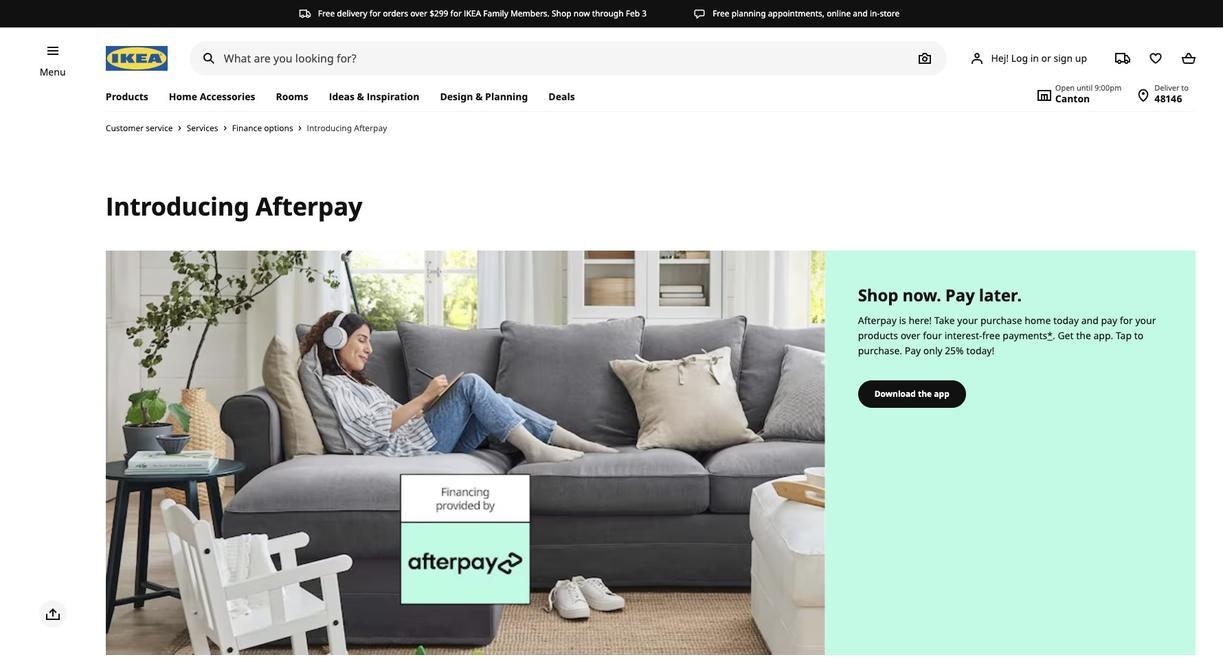 Task type: locate. For each thing, give the bounding box(es) containing it.
ideas & inspiration
[[329, 90, 420, 103]]

None search field
[[190, 41, 948, 76]]

finance options link
[[232, 123, 296, 134]]

pay
[[946, 284, 975, 307], [905, 344, 921, 357]]

0 horizontal spatial the
[[919, 388, 932, 400]]

0 horizontal spatial introducing
[[106, 190, 249, 223]]

2 vertical spatial afterpay
[[859, 314, 897, 327]]

shop now. pay later.
[[859, 284, 1022, 307]]

1 vertical spatial shop
[[859, 284, 899, 307]]

the right get
[[1077, 329, 1092, 342]]

&
[[357, 90, 364, 103], [476, 90, 483, 103]]

*
[[1048, 329, 1053, 342]]

0 vertical spatial over
[[411, 8, 428, 19]]

your right the pay
[[1136, 314, 1157, 327]]

in
[[1031, 51, 1040, 64]]

shop
[[552, 8, 572, 19], [859, 284, 899, 307]]

menu button
[[40, 65, 66, 80]]

1 & from the left
[[357, 90, 364, 103]]

free left planning
[[713, 8, 730, 19]]

your
[[958, 314, 979, 327], [1136, 314, 1157, 327]]

home accessories
[[169, 90, 255, 103]]

the left app
[[919, 388, 932, 400]]

download
[[875, 388, 916, 400]]

free left "delivery"
[[318, 8, 335, 19]]

afterpay
[[354, 122, 387, 134], [256, 190, 362, 223], [859, 314, 897, 327]]

for left orders on the top of the page
[[370, 8, 381, 19]]

pay left only
[[905, 344, 921, 357]]

canton
[[1056, 92, 1091, 105]]

customer service
[[106, 123, 173, 134]]

for
[[370, 8, 381, 19], [451, 8, 462, 19], [1120, 314, 1134, 327]]

1 vertical spatial afterpay
[[256, 190, 362, 223]]

download the app
[[875, 388, 950, 400]]

1 your from the left
[[958, 314, 979, 327]]

or
[[1042, 51, 1052, 64]]

1 horizontal spatial pay
[[946, 284, 975, 307]]

over left $299
[[411, 8, 428, 19]]

over inside 'afterpay is here! take your purchase home today and pay for your products over four interest-free payments'
[[901, 329, 921, 342]]

over
[[411, 8, 428, 19], [901, 329, 921, 342]]

1 vertical spatial and
[[1082, 314, 1099, 327]]

0 vertical spatial pay
[[946, 284, 975, 307]]

shop left now
[[552, 8, 572, 19]]

0 horizontal spatial your
[[958, 314, 979, 327]]

0 vertical spatial and
[[853, 8, 868, 19]]

and left in-
[[853, 8, 868, 19]]

purchase.
[[859, 344, 903, 357]]

& right ideas
[[357, 90, 364, 103]]

planning
[[732, 8, 766, 19]]

& right design
[[476, 90, 483, 103]]

free
[[318, 8, 335, 19], [713, 8, 730, 19]]

0 vertical spatial afterpay
[[354, 122, 387, 134]]

today
[[1054, 314, 1079, 327]]

1 vertical spatial pay
[[905, 344, 921, 357]]

to inside . get the app. tap to purchase. pay only 25% today!
[[1135, 329, 1144, 342]]

open until 9:00pm canton
[[1056, 83, 1122, 105]]

design & planning link
[[430, 83, 539, 111]]

until
[[1077, 83, 1093, 93]]

.
[[1053, 329, 1056, 342]]

up
[[1076, 51, 1088, 64]]

log
[[1012, 51, 1029, 64]]

0 vertical spatial to
[[1182, 83, 1189, 93]]

download the app button
[[859, 381, 966, 408]]

0 horizontal spatial for
[[370, 8, 381, 19]]

open
[[1056, 83, 1075, 93]]

1 horizontal spatial your
[[1136, 314, 1157, 327]]

to inside deliver to 48146
[[1182, 83, 1189, 93]]

get
[[1058, 329, 1074, 342]]

0 horizontal spatial free
[[318, 8, 335, 19]]

to right deliver at the right of the page
[[1182, 83, 1189, 93]]

0 horizontal spatial and
[[853, 8, 868, 19]]

app
[[935, 388, 950, 400]]

1 horizontal spatial the
[[1077, 329, 1092, 342]]

free delivery for orders over $299 for ikea family members. shop now through feb 3 link
[[299, 8, 647, 20]]

& for ideas
[[357, 90, 364, 103]]

home accessories link
[[159, 83, 266, 111]]

purchase
[[981, 314, 1023, 327]]

1 horizontal spatial and
[[1082, 314, 1099, 327]]

1 free from the left
[[318, 8, 335, 19]]

hej! log in or sign up link
[[953, 45, 1104, 72]]

1 vertical spatial over
[[901, 329, 921, 342]]

your up interest-
[[958, 314, 979, 327]]

1 horizontal spatial free
[[713, 8, 730, 19]]

for left ikea
[[451, 8, 462, 19]]

2 horizontal spatial for
[[1120, 314, 1134, 327]]

for up "tap"
[[1120, 314, 1134, 327]]

now
[[574, 8, 590, 19]]

0 vertical spatial introducing afterpay
[[307, 122, 387, 134]]

the
[[1077, 329, 1092, 342], [919, 388, 932, 400]]

family
[[484, 8, 509, 19]]

deals
[[549, 90, 575, 103]]

pay up take
[[946, 284, 975, 307]]

0 vertical spatial introducing
[[307, 122, 352, 134]]

and inside 'afterpay is here! take your purchase home today and pay for your products over four interest-free payments'
[[1082, 314, 1099, 327]]

1 vertical spatial to
[[1135, 329, 1144, 342]]

1 vertical spatial introducing afterpay
[[106, 190, 362, 223]]

free inside "link"
[[713, 8, 730, 19]]

services link
[[187, 123, 218, 134]]

products
[[859, 329, 899, 342]]

service
[[146, 123, 173, 134]]

1 vertical spatial introducing
[[106, 190, 249, 223]]

services
[[187, 123, 218, 134]]

ikea
[[464, 8, 481, 19]]

0 horizontal spatial &
[[357, 90, 364, 103]]

ideas & inspiration link
[[319, 83, 430, 111]]

the inside button
[[919, 388, 932, 400]]

0 horizontal spatial pay
[[905, 344, 921, 357]]

1 horizontal spatial over
[[901, 329, 921, 342]]

and left the pay
[[1082, 314, 1099, 327]]

for inside 'afterpay is here! take your purchase home today and pay for your products over four interest-free payments'
[[1120, 314, 1134, 327]]

afterpay inside 'afterpay is here! take your purchase home today and pay for your products over four interest-free payments'
[[859, 314, 897, 327]]

today!
[[967, 344, 995, 357]]

0 vertical spatial the
[[1077, 329, 1092, 342]]

only
[[924, 344, 943, 357]]

2 & from the left
[[476, 90, 483, 103]]

and
[[853, 8, 868, 19], [1082, 314, 1099, 327]]

and inside "link"
[[853, 8, 868, 19]]

1 horizontal spatial &
[[476, 90, 483, 103]]

deliver
[[1155, 83, 1180, 93]]

pay inside . get the app. tap to purchase. pay only 25% today!
[[905, 344, 921, 357]]

introducing
[[307, 122, 352, 134], [106, 190, 249, 223]]

over down is
[[901, 329, 921, 342]]

here!
[[909, 314, 932, 327]]

to
[[1182, 83, 1189, 93], [1135, 329, 1144, 342]]

1 vertical spatial the
[[919, 388, 932, 400]]

0 horizontal spatial to
[[1135, 329, 1144, 342]]

1 horizontal spatial to
[[1182, 83, 1189, 93]]

afterpay is here! take your purchase home today and pay for your products over four interest-free payments
[[859, 314, 1157, 342]]

2 free from the left
[[713, 8, 730, 19]]

to right "tap"
[[1135, 329, 1144, 342]]

shop up products
[[859, 284, 899, 307]]

. get the app. tap to purchase. pay only 25% today!
[[859, 329, 1144, 357]]

0 horizontal spatial shop
[[552, 8, 572, 19]]



Task type: vqa. For each thing, say whether or not it's contained in the screenshot.
first last. from the bottom of the page
no



Task type: describe. For each thing, give the bounding box(es) containing it.
planning
[[485, 90, 528, 103]]

9:00pm
[[1095, 83, 1122, 93]]

store
[[880, 8, 900, 19]]

options
[[264, 123, 293, 134]]

2 your from the left
[[1136, 314, 1157, 327]]

& for design
[[476, 90, 483, 103]]

* link
[[1048, 329, 1053, 342]]

free planning appointments, online and in-store link
[[694, 8, 900, 20]]

now.
[[903, 284, 942, 307]]

3
[[642, 8, 647, 19]]

free for free planning appointments, online and in-store
[[713, 8, 730, 19]]

products link
[[106, 83, 159, 111]]

tap
[[1116, 329, 1132, 342]]

online
[[827, 8, 851, 19]]

four
[[924, 329, 943, 342]]

0 horizontal spatial over
[[411, 8, 428, 19]]

ideas
[[329, 90, 355, 103]]

home
[[169, 90, 197, 103]]

rooms link
[[266, 83, 319, 111]]

appointments,
[[769, 8, 825, 19]]

the inside . get the app. tap to purchase. pay only 25% today!
[[1077, 329, 1092, 342]]

hej!
[[992, 51, 1009, 64]]

in-
[[870, 8, 880, 19]]

delivery
[[337, 8, 368, 19]]

Search by product text field
[[190, 41, 948, 76]]

customer
[[106, 123, 144, 134]]

48146
[[1155, 92, 1183, 105]]

later.
[[980, 284, 1022, 307]]

$299
[[430, 8, 449, 19]]

members.
[[511, 8, 550, 19]]

customer service link
[[106, 123, 173, 134]]

take
[[935, 314, 955, 327]]

design
[[440, 90, 473, 103]]

through
[[592, 8, 624, 19]]

free payments
[[983, 329, 1048, 342]]

design & planning
[[440, 90, 528, 103]]

orders
[[383, 8, 408, 19]]

free planning appointments, online and in-store
[[713, 8, 900, 19]]

finance
[[232, 123, 262, 134]]

0 vertical spatial shop
[[552, 8, 572, 19]]

finance options
[[232, 123, 293, 134]]

app.
[[1094, 329, 1114, 342]]

ikea logotype, go to start page image
[[106, 46, 168, 71]]

free delivery for orders over $299 for ikea family members. shop now through feb 3
[[318, 8, 647, 19]]

is
[[900, 314, 907, 327]]

sign
[[1054, 51, 1073, 64]]

woman sitting on her new ikea couch. financing provided by afterpay image
[[106, 251, 826, 656]]

rooms
[[276, 90, 309, 103]]

inspiration
[[367, 90, 420, 103]]

pay
[[1102, 314, 1118, 327]]

deliver to 48146
[[1155, 83, 1189, 105]]

25%
[[946, 344, 964, 357]]

1 horizontal spatial for
[[451, 8, 462, 19]]

interest-
[[945, 329, 983, 342]]

free for free delivery for orders over $299 for ikea family members. shop now through feb 3
[[318, 8, 335, 19]]

1 horizontal spatial introducing
[[307, 122, 352, 134]]

feb
[[626, 8, 640, 19]]

1 horizontal spatial shop
[[859, 284, 899, 307]]

home
[[1025, 314, 1051, 327]]

deals link
[[539, 83, 586, 111]]

accessories
[[200, 90, 255, 103]]

products
[[106, 90, 148, 103]]

menu
[[40, 65, 66, 78]]

hej! log in or sign up
[[992, 51, 1088, 64]]



